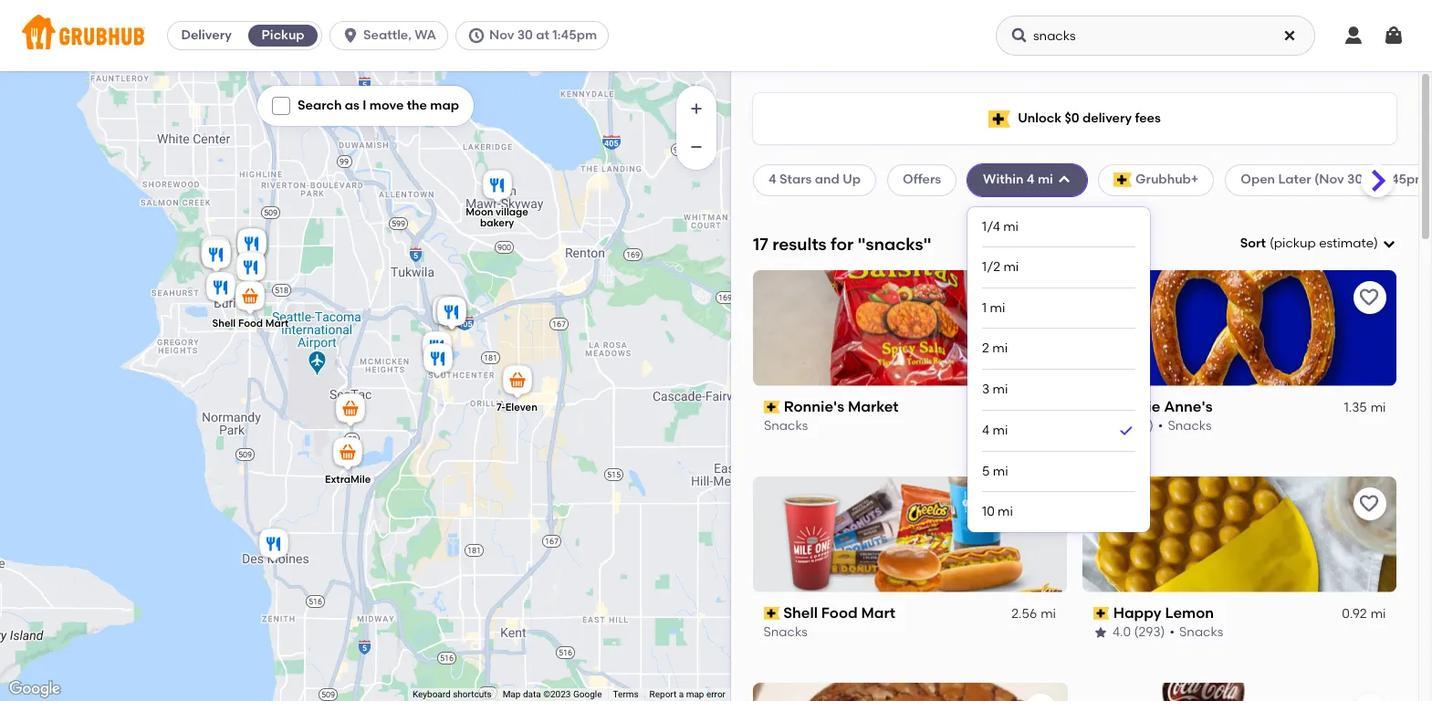 Task type: locate. For each thing, give the bounding box(es) containing it.
mi right the 1
[[990, 300, 1006, 316]]

1 horizontal spatial subscription pass image
[[1093, 607, 1109, 620]]

0 horizontal spatial 30
[[517, 27, 533, 43]]

save this restaurant image
[[1029, 286, 1051, 308], [1359, 286, 1380, 308], [1359, 493, 1380, 515], [1029, 699, 1051, 701]]

1 horizontal spatial •
[[1170, 625, 1175, 640]]

nothing bundt cakes image
[[420, 341, 456, 381]]

marina market & deli image
[[255, 526, 292, 566]]

pierro bakery image
[[232, 249, 269, 289]]

pickup button
[[245, 21, 321, 50]]

mi right 1.35
[[1371, 400, 1386, 415]]

0 vertical spatial mart
[[265, 317, 288, 329]]

17 results for "snacks"
[[753, 233, 932, 254]]

• right '(31)'
[[1158, 418, 1163, 434]]

at
[[536, 27, 550, 43], [1366, 172, 1380, 187]]

mi for 1.35 mi
[[1371, 400, 1386, 415]]

shell food mart logo image
[[753, 476, 1068, 592]]

3
[[982, 382, 990, 397]]

0 vertical spatial •
[[1158, 418, 1163, 434]]

shell food mart inside map 'region'
[[212, 317, 288, 329]]

0 horizontal spatial 4
[[769, 172, 777, 187]]

0 vertical spatial grubhub plus flag logo image
[[989, 110, 1011, 127]]

mi inside 'option'
[[993, 422, 1008, 438]]

save this restaurant button
[[1024, 281, 1057, 314], [1353, 281, 1386, 314], [1353, 487, 1386, 520], [1024, 693, 1057, 701], [1353, 693, 1386, 701]]

data
[[523, 689, 541, 699]]

1 horizontal spatial subscription pass image
[[1093, 401, 1109, 414]]

1 horizontal spatial 30
[[1348, 172, 1363, 187]]

1 vertical spatial grubhub plus flag logo image
[[1114, 173, 1132, 188]]

at inside button
[[536, 27, 550, 43]]

0 vertical spatial at
[[536, 27, 550, 43]]

7 eleven image
[[499, 362, 535, 403]]

0 horizontal spatial at
[[536, 27, 550, 43]]

auntie anne's image
[[433, 294, 470, 334]]

0 horizontal spatial grubhub plus flag logo image
[[989, 110, 1011, 127]]

save this restaurant button for happy lemon
[[1353, 487, 1386, 520]]

1 horizontal spatial food
[[822, 604, 858, 621]]

subscription pass image
[[764, 401, 780, 414], [1093, 607, 1109, 620]]

main navigation navigation
[[0, 0, 1432, 71]]

grubhub plus flag logo image
[[989, 110, 1011, 127], [1114, 173, 1132, 188]]

subscription pass image up star icon on the right bottom
[[1093, 607, 1109, 620]]

estimate
[[1319, 236, 1374, 251]]

within 4 mi
[[983, 172, 1053, 187]]

0 horizontal spatial map
[[430, 98, 459, 113]]

delivery button
[[168, 21, 245, 50]]

shell inside map 'region'
[[212, 317, 235, 329]]

0.92
[[1342, 606, 1367, 622]]

mi right "0.92"
[[1371, 606, 1386, 622]]

0 vertical spatial subscription pass image
[[1093, 401, 1109, 414]]

1 vertical spatial mart
[[862, 604, 896, 621]]

mart down pierro bakery image
[[265, 317, 288, 329]]

minus icon image
[[687, 138, 706, 156]]

fees
[[1135, 110, 1161, 126]]

unlock
[[1018, 110, 1062, 126]]

the
[[407, 98, 427, 113]]

a
[[679, 689, 684, 699]]

market
[[848, 398, 899, 415]]

1 vertical spatial subscription pass image
[[1093, 607, 1109, 620]]

4 mi option
[[982, 410, 1136, 452]]

(nov
[[1315, 172, 1345, 187]]

1 vertical spatial food
[[822, 604, 858, 621]]

moon village bakery
[[465, 206, 528, 229]]

grubhub plus flag logo image left grubhub+
[[1114, 173, 1132, 188]]

mi right the '3.11'
[[1041, 400, 1057, 415]]

0 horizontal spatial shell food mart
[[212, 317, 288, 329]]

jamba image
[[429, 293, 465, 333]]

seattle, wa
[[363, 27, 436, 43]]

and
[[815, 172, 840, 187]]

nov 30 at 1:45pm button
[[456, 21, 616, 50]]

1 vertical spatial subscription pass image
[[764, 607, 780, 620]]

mi right the 1/4
[[1003, 219, 1019, 234]]

4.0 (293)
[[1112, 625, 1165, 640]]

grubhub plus flag logo image for grubhub+
[[1114, 173, 1132, 188]]

ronnie's market logo image
[[753, 270, 1068, 386]]

4 down 3
[[982, 422, 990, 438]]

0 vertical spatial subscription pass image
[[764, 401, 780, 414]]

1
[[982, 300, 987, 316]]

0 horizontal spatial food
[[238, 317, 263, 329]]

at left 1:45pm
[[536, 27, 550, 43]]

4 inside 'option'
[[982, 422, 990, 438]]

lemon
[[1165, 604, 1214, 621]]

• snacks
[[1170, 625, 1223, 640]]

map right the
[[430, 98, 459, 113]]

as
[[345, 98, 360, 113]]

1 vertical spatial •
[[1170, 625, 1175, 640]]

food
[[238, 317, 263, 329], [822, 604, 858, 621]]

1 horizontal spatial mart
[[862, 604, 896, 621]]

mart down shell food mart logo at the bottom right of the page
[[862, 604, 896, 621]]

move
[[370, 98, 404, 113]]

at left 1:45pm)
[[1366, 172, 1380, 187]]

4 right within
[[1027, 172, 1035, 187]]

1 horizontal spatial 4
[[982, 422, 990, 438]]

1 horizontal spatial map
[[686, 689, 704, 699]]

0 vertical spatial shell
[[212, 317, 235, 329]]

mart
[[265, 317, 288, 329], [862, 604, 896, 621]]

subscription pass image for shell food mart
[[764, 607, 780, 620]]

results
[[773, 233, 827, 254]]

svg image
[[1343, 25, 1365, 47], [342, 26, 360, 45], [467, 26, 486, 45], [1011, 26, 1029, 45], [1283, 28, 1297, 43]]

moon village bakery image
[[479, 167, 515, 207]]

eleven
[[505, 402, 537, 413]]

None field
[[1241, 235, 1397, 253]]

0 vertical spatial shell food mart
[[212, 317, 288, 329]]

1 vertical spatial at
[[1366, 172, 1380, 187]]

1 vertical spatial 30
[[1348, 172, 1363, 187]]

grubhub plus flag logo image left unlock
[[989, 110, 1011, 127]]

extramile image
[[329, 435, 366, 475]]

0 vertical spatial food
[[238, 317, 263, 329]]

mi right 10 at the right of the page
[[998, 504, 1013, 520]]

0 horizontal spatial shell
[[212, 317, 235, 329]]

0 vertical spatial 30
[[517, 27, 533, 43]]

auntie anne's logo image
[[1082, 270, 1397, 386]]

save this restaurant image for auntie anne's
[[1359, 286, 1380, 308]]

mi right 5
[[993, 463, 1009, 479]]

4 left stars
[[769, 172, 777, 187]]

later
[[1279, 172, 1312, 187]]

mi right the 2
[[993, 341, 1008, 356]]

save this restaurant button for auntie anne's
[[1353, 281, 1386, 314]]

©2023
[[543, 689, 571, 699]]

1 horizontal spatial grubhub plus flag logo image
[[1114, 173, 1132, 188]]

•
[[1158, 418, 1163, 434], [1170, 625, 1175, 640]]

for
[[831, 233, 854, 254]]

1/4
[[982, 219, 1000, 234]]

• down happy lemon
[[1170, 625, 1175, 640]]

30 right (nov
[[1348, 172, 1363, 187]]

subscription pass image left "ronnie's"
[[764, 401, 780, 414]]

delivery
[[181, 27, 232, 43]]

map
[[430, 98, 459, 113], [686, 689, 704, 699]]

mi for 3 mi
[[993, 382, 1008, 397]]

5
[[982, 463, 990, 479]]

search as i move the map
[[298, 98, 459, 113]]

1 vertical spatial shell food mart
[[784, 604, 896, 621]]

happy lemon
[[1113, 604, 1214, 621]]

mi right 1/2
[[1004, 259, 1019, 275]]

2.56 mi
[[1012, 606, 1057, 622]]

map right a
[[686, 689, 704, 699]]

mi right 3
[[993, 382, 1008, 397]]

subscription pass image for happy lemon
[[1093, 607, 1109, 620]]

report a map error
[[650, 689, 726, 699]]

pickup
[[1274, 236, 1316, 251]]

2 vertical spatial svg image
[[1382, 237, 1397, 251]]

0 horizontal spatial subscription pass image
[[764, 607, 780, 620]]

happy lemon image
[[419, 329, 455, 369]]

nov
[[489, 27, 514, 43]]

subscription pass image for auntie anne's
[[1093, 401, 1109, 414]]

auntie anne's
[[1113, 398, 1213, 415]]

mi for 5 mi
[[993, 463, 1009, 479]]

ronnie's
[[784, 398, 845, 415]]

star icon image
[[1093, 626, 1108, 640]]

mi up 5 mi on the bottom of the page
[[993, 422, 1008, 438]]

30 right nov
[[517, 27, 533, 43]]

0 vertical spatial map
[[430, 98, 459, 113]]

2.56
[[1012, 606, 1038, 622]]

0 horizontal spatial mart
[[265, 317, 288, 329]]

(
[[1270, 236, 1274, 251]]

0 horizontal spatial subscription pass image
[[764, 401, 780, 414]]

mi right 2.56
[[1041, 606, 1057, 622]]

1 horizontal spatial shell
[[784, 604, 818, 621]]

shell
[[212, 317, 235, 329], [784, 604, 818, 621]]

svg image
[[1383, 25, 1405, 47], [1057, 173, 1072, 188], [1382, 237, 1397, 251]]

subscription pass image
[[1093, 401, 1109, 414], [764, 607, 780, 620]]

mi
[[1038, 172, 1053, 187], [1003, 219, 1019, 234], [1004, 259, 1019, 275], [990, 300, 1006, 316], [993, 341, 1008, 356], [993, 382, 1008, 397], [1041, 400, 1057, 415], [1371, 400, 1386, 415], [993, 422, 1008, 438], [993, 463, 1009, 479], [998, 504, 1013, 520], [1041, 606, 1057, 622], [1371, 606, 1386, 622]]

snacks
[[764, 418, 808, 434], [1168, 418, 1212, 434], [764, 625, 808, 640], [1179, 625, 1223, 640]]

list box
[[982, 207, 1136, 532]]

shell food mart
[[212, 317, 288, 329], [784, 604, 896, 621]]

within
[[983, 172, 1024, 187]]

save this restaurant image
[[1359, 699, 1380, 701]]

1 horizontal spatial at
[[1366, 172, 1380, 187]]

terms link
[[613, 689, 639, 699]]

0 vertical spatial svg image
[[1383, 25, 1405, 47]]

bakery
[[480, 217, 514, 229]]

mart inside map 'region'
[[265, 317, 288, 329]]



Task type: describe. For each thing, give the bounding box(es) containing it.
keyboard
[[413, 689, 451, 699]]

shell food mart image
[[231, 278, 268, 319]]

1 vertical spatial svg image
[[1057, 173, 1072, 188]]

1:45pm)
[[1383, 172, 1432, 187]]

4 mi
[[982, 422, 1008, 438]]

svg image inside the main navigation navigation
[[1383, 25, 1405, 47]]

grubhub+
[[1136, 172, 1199, 187]]

7-
[[496, 402, 505, 413]]

food inside map 'region'
[[238, 317, 263, 329]]

1 mi
[[982, 300, 1006, 316]]

open
[[1241, 172, 1276, 187]]

10
[[982, 504, 995, 520]]

antojitos michalisco 1st ave image
[[233, 226, 270, 266]]

seattle,
[[363, 27, 412, 43]]

anne's
[[1164, 398, 1213, 415]]

3 mi
[[982, 382, 1008, 397]]

2 horizontal spatial 4
[[1027, 172, 1035, 187]]

mi for 2.56 mi
[[1041, 606, 1057, 622]]

pickup
[[262, 27, 305, 43]]

sea tac marathon image
[[332, 391, 368, 431]]

mi for 0.92 mi
[[1371, 606, 1386, 622]]

open later (nov 30 at 1:45pm)
[[1241, 172, 1432, 187]]

map data ©2023 google
[[503, 689, 602, 699]]

keyboard shortcuts button
[[413, 688, 492, 701]]

shortcuts
[[453, 689, 492, 699]]

4 stars and up
[[769, 172, 861, 187]]

mi for 1/4 mi
[[1003, 219, 1019, 234]]

happy
[[1113, 604, 1161, 621]]

offers
[[903, 172, 941, 187]]

up
[[843, 172, 861, 187]]

3.7
[[1112, 418, 1129, 434]]

4 for 4 mi
[[982, 422, 990, 438]]

1/2 mi
[[982, 259, 1019, 275]]

mi for 2 mi
[[993, 341, 1008, 356]]

save this restaurant button for ronnie's market
[[1024, 281, 1057, 314]]

Search for food, convenience, alcohol... search field
[[996, 16, 1316, 56]]

2
[[982, 341, 990, 356]]

mi for 1/2 mi
[[1004, 259, 1019, 275]]

google
[[573, 689, 602, 699]]

map
[[503, 689, 521, 699]]

terms
[[613, 689, 639, 699]]

$0
[[1065, 110, 1080, 126]]

plus icon image
[[687, 100, 706, 118]]

0.92 mi
[[1342, 606, 1386, 622]]

wa
[[415, 27, 436, 43]]

save this restaurant image for ronnie's market
[[1029, 286, 1051, 308]]

moon
[[465, 206, 493, 218]]

keyboard shortcuts
[[413, 689, 492, 699]]

1/4 mi
[[982, 219, 1019, 234]]

17
[[753, 233, 769, 254]]

delivery
[[1083, 110, 1132, 126]]

error
[[707, 689, 726, 699]]

tacos el hass image
[[198, 236, 234, 277]]

save this restaurant image for happy lemon
[[1359, 493, 1380, 515]]

mi for 4 mi
[[993, 422, 1008, 438]]

moon village bakery logo image
[[753, 683, 1068, 701]]

mi for 3.11 mi
[[1041, 400, 1057, 415]]

svg image inside seattle, wa button
[[342, 26, 360, 45]]

1 vertical spatial map
[[686, 689, 704, 699]]

4.0
[[1112, 625, 1131, 640]]

report
[[650, 689, 677, 699]]

search
[[298, 98, 342, 113]]

auntie
[[1113, 398, 1160, 415]]

10 mi
[[982, 504, 1013, 520]]

"snacks"
[[858, 233, 932, 254]]

30 inside button
[[517, 27, 533, 43]]

1.35
[[1344, 400, 1367, 415]]

1 vertical spatial shell
[[784, 604, 818, 621]]

(293)
[[1134, 625, 1165, 640]]

seattle, wa button
[[330, 21, 456, 50]]

subscription pass image for ronnie's market
[[764, 401, 780, 414]]

ronnie's market image
[[202, 269, 239, 309]]

map region
[[0, 0, 924, 701]]

royce' washington - westfield southcenter mall image
[[433, 294, 470, 334]]

unlock $0 delivery fees
[[1018, 110, 1161, 126]]

grubhub plus flag logo image for unlock $0 delivery fees
[[989, 110, 1011, 127]]

5 mi
[[982, 463, 1009, 479]]

list box containing 1/4 mi
[[982, 207, 1136, 532]]

(31)
[[1133, 418, 1153, 434]]

google image
[[5, 677, 65, 701]]

mi for 10 mi
[[998, 504, 1013, 520]]

3.11
[[1018, 400, 1038, 415]]

happy lemon logo image
[[1082, 476, 1397, 592]]

1/2
[[982, 259, 1001, 275]]

7-eleven
[[496, 402, 537, 413]]

mi for 1 mi
[[990, 300, 1006, 316]]

3.11 mi
[[1018, 400, 1057, 415]]

i
[[363, 98, 367, 113]]

village
[[495, 206, 528, 218]]

mi right within
[[1038, 172, 1053, 187]]

none field containing sort
[[1241, 235, 1397, 253]]

1:45pm
[[553, 27, 597, 43]]

mawadda cafe image
[[233, 226, 270, 266]]

dairy queen image
[[197, 234, 233, 274]]

0 horizontal spatial •
[[1158, 418, 1163, 434]]

sort ( pickup estimate )
[[1241, 236, 1379, 251]]

2 mi
[[982, 341, 1008, 356]]

1 horizontal spatial shell food mart
[[784, 604, 896, 621]]

4 for 4 stars and up
[[769, 172, 777, 187]]

stars
[[780, 172, 812, 187]]

svg image inside nov 30 at 1:45pm button
[[467, 26, 486, 45]]

1.35 mi
[[1344, 400, 1386, 415]]

3.7 (31) • snacks
[[1112, 418, 1212, 434]]

sort
[[1241, 236, 1266, 251]]

ronnie's market
[[784, 398, 899, 415]]

check icon image
[[1118, 421, 1136, 440]]

dairy queen logo image
[[1082, 683, 1397, 701]]



Task type: vqa. For each thing, say whether or not it's contained in the screenshot.
the right Shell
yes



